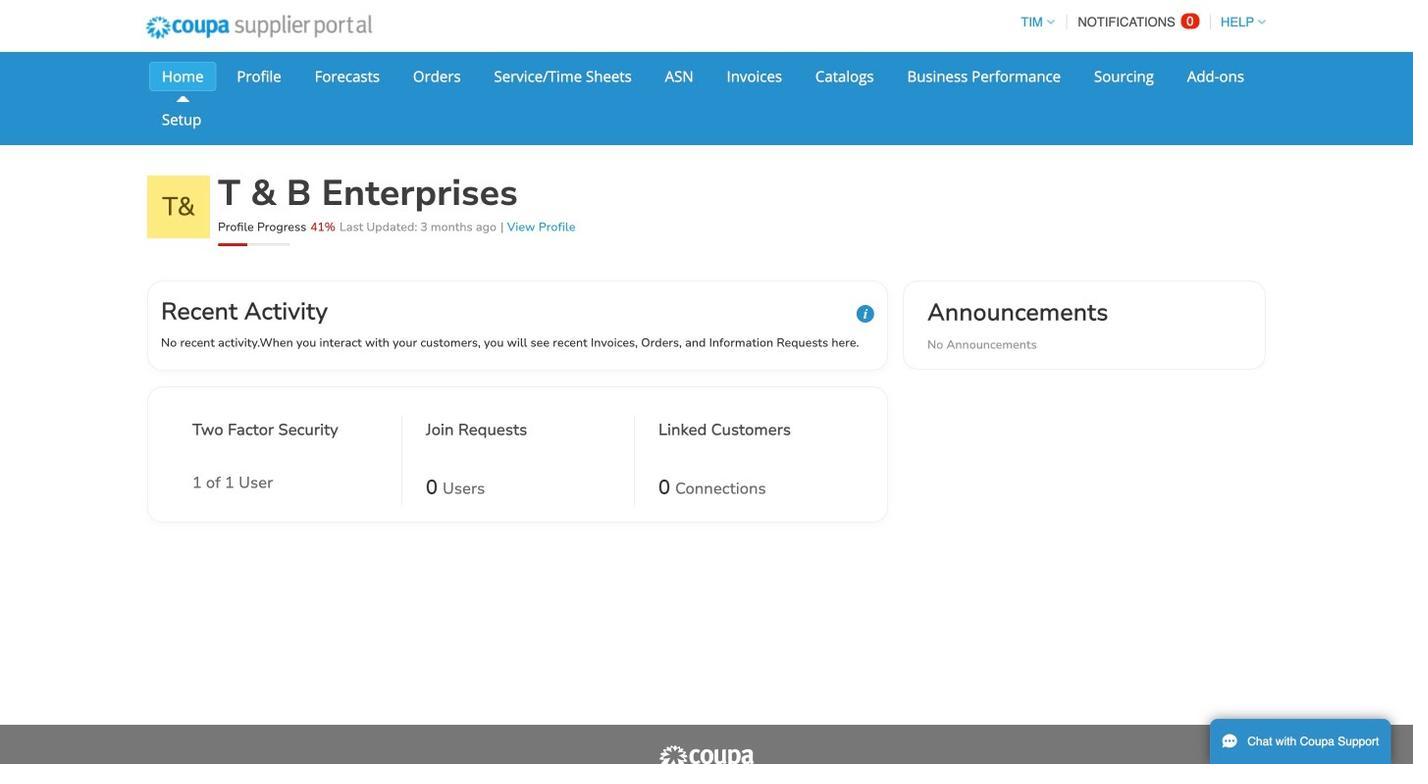 Task type: describe. For each thing, give the bounding box(es) containing it.
t& image
[[147, 176, 210, 238]]

0 vertical spatial coupa supplier portal image
[[132, 3, 385, 52]]



Task type: vqa. For each thing, say whether or not it's contained in the screenshot.
Search text box
no



Task type: locate. For each thing, give the bounding box(es) containing it.
0 horizontal spatial coupa supplier portal image
[[132, 3, 385, 52]]

coupa supplier portal image
[[132, 3, 385, 52], [658, 745, 756, 765]]

additional information image
[[857, 305, 874, 323]]

1 horizontal spatial coupa supplier portal image
[[658, 745, 756, 765]]

navigation
[[1012, 3, 1266, 41]]

1 vertical spatial coupa supplier portal image
[[658, 745, 756, 765]]



